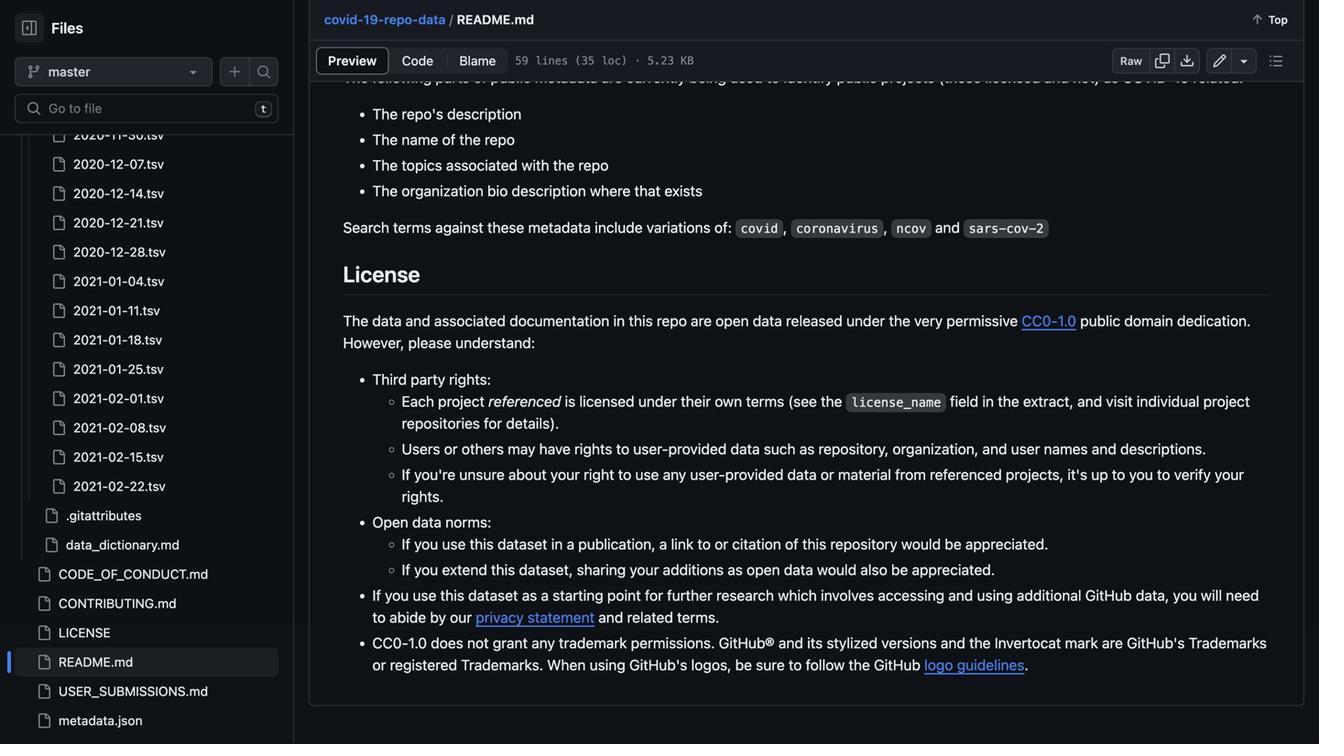 Task type: describe. For each thing, give the bounding box(es) containing it.
their
[[681, 394, 711, 411]]

file image for .gitattributes
[[44, 510, 59, 524]]

following
[[372, 69, 432, 87]]

and left user on the right bottom of the page
[[983, 441, 1007, 459]]

using inside cc0-1.0 does not grant any trademark permissions. github® and its stylized versions and the invertocat mark are github's trademarks or registered trademarks. when using github's logos, be sure to follow the github
[[590, 658, 626, 675]]

against
[[435, 219, 484, 237]]

and up please
[[406, 313, 430, 330]]

cc0-1.0 link
[[1022, 313, 1077, 330]]

public domain dedication. however, please understand:
[[343, 313, 1251, 352]]

the right (see
[[821, 394, 843, 411]]

1 vertical spatial metadata
[[528, 219, 591, 237]]

1 horizontal spatial 1.0
[[1058, 313, 1077, 330]]

open data norms: if you use this dataset in a publication, a link to or citation of this repository would be appreciated. if you extend this dataset, sharing your additions as open data would also be appreciated.
[[372, 515, 1049, 580]]

covid
[[741, 222, 778, 236]]

data up "however,"
[[372, 313, 402, 330]]

and right ncov
[[935, 219, 960, 237]]

rights:
[[449, 372, 491, 389]]

related:
[[1193, 69, 1244, 87]]

files tree
[[15, 0, 279, 737]]

to right right at the bottom left of page
[[618, 467, 632, 484]]

may inside the 'users or others may have rights to user-provided data such as repository, organization, and user names and descriptions. if you're unsure about your right to use any user-provided data or material from referenced projects, it's up to you to verify your rights.'
[[508, 441, 536, 459]]

0 horizontal spatial your
[[551, 467, 580, 484]]

repo-
[[384, 12, 418, 27]]

you up abide
[[385, 588, 409, 605]]

have inside the 'users or others may have rights to user-provided data such as repository, organization, and user names and descriptions. if you're unsure about your right to use any user-provided data or material from referenced projects, it's up to you to verify your rights.'
[[539, 441, 571, 459]]

public inside public that have been made private and are currently inaccessible.
[[477, 35, 523, 49]]

verify
[[1174, 467, 1211, 484]]

and up up
[[1092, 441, 1117, 459]]

the down stylized
[[849, 658, 870, 675]]

this left repository
[[803, 537, 827, 554]]

Go to file text field
[[49, 95, 248, 123]]

private
[[679, 35, 732, 49]]

privacy statement link
[[476, 610, 595, 627]]

2021-01-11.tsv
[[73, 304, 160, 319]]

the right on
[[682, 11, 703, 28]]

2020-12-07.tsv
[[73, 157, 164, 172]]

search this repository image
[[257, 65, 271, 80]]

file image for 2021-01-11.tsv
[[51, 304, 66, 319]]

which
[[778, 588, 817, 605]]

1 horizontal spatial terms
[[746, 394, 785, 411]]

in inside field in the extract, and visit individual project repositories for details).
[[983, 394, 994, 411]]

open
[[372, 515, 409, 532]]

file image for 2020-12-28.tsv
[[51, 246, 66, 260]]

data right "exist"
[[1048, 11, 1077, 28]]

field
[[950, 394, 979, 411]]

2021- for 2021-01-04.tsv
[[73, 275, 108, 290]]

code button
[[390, 48, 446, 75]]

public right identify
[[837, 69, 877, 87]]

2020- for 2020-12-07.tsv
[[73, 157, 110, 172]]

data left such
[[731, 441, 760, 459]]

exists
[[665, 183, 703, 200]]

further
[[667, 588, 713, 605]]

furthermore, since this data is versioned based on the week the repo was initially created, there may exist data that are included for repos that were originally
[[343, 11, 1256, 50]]

public down 59
[[491, 69, 531, 87]]

0 vertical spatial cc0-
[[1022, 313, 1058, 330]]

download raw content image
[[1180, 54, 1195, 69]]

blame
[[460, 54, 496, 69]]

or down repository,
[[821, 467, 834, 484]]

are up the following parts of public metadata are currently being used to identify public projects (those licensed and not) as covid-19 related:
[[769, 33, 790, 50]]

(those
[[939, 69, 982, 87]]

12- for 21.tsv
[[110, 216, 130, 231]]

01.tsv
[[130, 392, 164, 407]]

grant
[[493, 636, 528, 653]]

this right "extend" in the left bottom of the page
[[491, 562, 515, 580]]

side panel image
[[22, 21, 37, 36]]

if you use this dataset as a starting point for further research which involves accessing and using additional github data, you will need to abide by our
[[372, 588, 1259, 627]]

using inside if you use this dataset as a starting point for further research which involves accessing and using additional github data, you will need to abide by our
[[977, 588, 1013, 605]]

0 horizontal spatial under
[[639, 394, 677, 411]]

0 vertical spatial have
[[561, 33, 593, 50]]

.
[[1025, 658, 1029, 675]]

2021- for 2021-02-15.tsv
[[73, 451, 108, 466]]

about
[[509, 467, 547, 484]]

file image for 2020-12-07.tsv
[[51, 158, 66, 172]]

and up logo
[[941, 636, 966, 653]]

2021- for 2021-02-22.tsv
[[73, 480, 108, 495]]

released
[[786, 313, 843, 330]]

material
[[838, 467, 891, 484]]

08.tsv
[[130, 421, 166, 436]]

1.0 inside cc0-1.0 does not grant any trademark permissions. github® and its stylized versions and the invertocat mark are github's trademarks or registered trademarks. when using github's logos, be sure to follow the github
[[408, 636, 427, 653]]

top
[[1269, 14, 1288, 27]]

that up lines
[[531, 33, 558, 50]]

kb
[[681, 55, 694, 68]]

however,
[[343, 335, 404, 352]]

to down descriptions.
[[1157, 467, 1171, 484]]

associated inside 'the repo's description the name of the repo the topics associated with the repo the organization bio description where that exists'
[[446, 157, 518, 175]]

01- for 04.tsv
[[108, 275, 128, 290]]

raw link
[[1112, 49, 1151, 74]]

repo up where
[[579, 157, 609, 175]]

in inside open data norms: if you use this dataset in a publication, a link to or citation of this repository would be appreciated. if you extend this dataset, sharing your additions as open data would also be appreciated.
[[551, 537, 563, 554]]

1 vertical spatial description
[[512, 183, 586, 200]]

or inside cc0-1.0 does not grant any trademark permissions. github® and its stylized versions and the invertocat mark are github's trademarks or registered trademarks. when using github's logos, be sure to follow the github
[[372, 658, 386, 675]]

preview button
[[316, 48, 389, 75]]

initially
[[835, 11, 881, 28]]

mark
[[1065, 636, 1099, 653]]

22.tsv
[[130, 480, 166, 495]]

to right used
[[767, 69, 780, 87]]

does
[[431, 636, 463, 653]]

from
[[895, 467, 926, 484]]

readme.md tree item
[[15, 649, 279, 678]]

this down norms:
[[470, 537, 494, 554]]

0 vertical spatial in
[[614, 313, 625, 330]]

repo up each project referenced is licensed under their own terms (see the license_name
[[657, 313, 687, 330]]

fork this repository and edit the file tooltip
[[1207, 49, 1232, 74]]

any inside the 'users or others may have rights to user-provided data such as repository, organization, and user names and descriptions. if you're unsure about your right to use any user-provided data or material from referenced projects, it's up to you to verify your rights.'
[[663, 467, 686, 484]]

that up not)
[[1081, 11, 1107, 28]]

0 horizontal spatial would
[[817, 562, 857, 580]]

this inside furthermore, since this data is versioned based on the week the repo was initially created, there may exist data that are included for repos that were originally
[[473, 11, 497, 28]]

and left not)
[[1044, 69, 1069, 87]]

as inside open data norms: if you use this dataset in a publication, a link to or citation of this repository would be appreciated. if you extend this dataset, sharing your additions as open data would also be appreciated.
[[728, 562, 743, 580]]

the data and associated documentation in this repo are open data released under the very permissive cc0-1.0
[[343, 313, 1077, 330]]

github inside cc0-1.0 does not grant any trademark permissions. github® and its stylized versions and the invertocat mark are github's trademarks or registered trademarks. when using github's logos, be sure to follow the github
[[874, 658, 921, 675]]

2020-11-30.tsv
[[73, 128, 164, 143]]

you left "extend" in the left bottom of the page
[[414, 562, 438, 580]]

2
[[1037, 222, 1044, 236]]

the down preview
[[343, 69, 369, 87]]

1 horizontal spatial of
[[474, 69, 487, 87]]

may inside furthermore, since this data is versioned based on the week the repo was initially created, there may exist data that are included for repos that were originally
[[981, 11, 1009, 28]]

02- for 08.tsv
[[108, 421, 130, 436]]

the left very
[[889, 313, 911, 330]]

file image for data_dictionary.md
[[44, 539, 59, 554]]

if inside the 'users or others may have rights to user-provided data such as repository, organization, and user names and descriptions. if you're unsure about your right to use any user-provided data or material from referenced projects, it's up to you to verify your rights.'
[[402, 467, 410, 484]]

data left /
[[418, 12, 446, 27]]

covid-
[[1123, 69, 1174, 87]]

0 vertical spatial user-
[[633, 441, 669, 459]]

1 horizontal spatial readme.md
[[457, 12, 534, 27]]

repos
[[1219, 11, 1256, 28]]

0 vertical spatial currently
[[794, 33, 853, 50]]

a inside if you use this dataset as a starting point for further research which involves accessing and using additional github data, you will need to abide by our
[[541, 588, 549, 605]]

file image for 2021-02-15.tsv
[[51, 451, 66, 466]]

raw
[[1120, 55, 1143, 68]]

1 vertical spatial appreciated.
[[912, 562, 995, 580]]

it's
[[1068, 467, 1088, 484]]

understand:
[[456, 335, 535, 352]]

logos,
[[691, 658, 732, 675]]

59 lines (35 loc) · 5.23 kb
[[515, 55, 694, 68]]

privacy
[[476, 610, 524, 627]]

07.tsv
[[130, 157, 164, 172]]

of inside open data norms: if you use this dataset in a publication, a link to or citation of this repository would be appreciated. if you extend this dataset, sharing your additions as open data would also be appreciated.
[[785, 537, 799, 554]]

the left topics
[[372, 157, 398, 175]]

permissions.
[[631, 636, 715, 653]]

on
[[662, 11, 678, 28]]

data up "which"
[[784, 562, 813, 580]]

norms:
[[446, 515, 492, 532]]

as right not)
[[1104, 69, 1119, 87]]

1 project from the left
[[438, 394, 485, 411]]

bio
[[488, 183, 508, 200]]

cc0- inside cc0-1.0 does not grant any trademark permissions. github® and its stylized versions and the invertocat mark are github's trademarks or registered trademarks. when using github's logos, be sure to follow the github
[[372, 636, 408, 653]]

are inside cc0-1.0 does not grant any trademark permissions. github® and its stylized versions and the invertocat mark are github's trademarks or registered trademarks. when using github's logos, be sure to follow the github
[[1102, 636, 1123, 653]]

you left will on the bottom of page
[[1173, 588, 1197, 605]]

registered
[[390, 658, 457, 675]]

data up 59
[[501, 11, 530, 28]]

for for individual
[[484, 416, 502, 433]]

the right with
[[553, 157, 575, 175]]

repo up bio
[[485, 131, 515, 149]]

and left its
[[779, 636, 804, 653]]

1 vertical spatial github's
[[629, 658, 688, 675]]

0 vertical spatial open
[[716, 313, 749, 330]]

1 , from the left
[[783, 219, 787, 237]]

2021- for 2021-01-11.tsv
[[73, 304, 108, 319]]

referenced inside the 'users or others may have rights to user-provided data such as repository, organization, and user names and descriptions. if you're unsure about your right to use any user-provided data or material from referenced projects, it's up to you to verify your rights.'
[[930, 467, 1002, 484]]

covid-19-repo-data link
[[324, 12, 446, 27]]

more edit options image
[[1237, 54, 1252, 69]]

invertocat
[[995, 636, 1061, 653]]

file image for 2021-01-04.tsv
[[51, 275, 66, 290]]

the up the search
[[372, 183, 398, 200]]

are down loc)
[[602, 69, 623, 87]]

59
[[515, 55, 529, 68]]

exist
[[1013, 11, 1044, 28]]

accessing
[[878, 588, 945, 605]]

0 vertical spatial under
[[847, 313, 885, 330]]

and inside field in the extract, and visit individual project repositories for details).
[[1078, 394, 1103, 411]]

2021- for 2021-02-08.tsv
[[73, 421, 108, 436]]

repository
[[830, 537, 898, 554]]

not
[[467, 636, 489, 653]]

loc)
[[601, 55, 628, 68]]

variations
[[647, 219, 711, 237]]

2 , from the left
[[884, 219, 888, 237]]

outline image
[[1269, 54, 1284, 69]]

0 vertical spatial terms
[[393, 219, 432, 237]]

party
[[411, 372, 445, 389]]

related
[[627, 610, 673, 627]]

these
[[487, 219, 524, 237]]

2020- for 2020-12-14.tsv
[[73, 187, 110, 202]]

search terms against these metadata include variations of: covid , coronavirus , ncov and sars-cov-2
[[343, 219, 1044, 237]]

unsure
[[459, 467, 505, 484]]

privacy statement and related terms.
[[476, 610, 720, 627]]

as inside the 'users or others may have rights to user-provided data such as repository, organization, and user names and descriptions. if you're unsure about your right to use any user-provided data or material from referenced projects, it's up to you to verify your rights.'
[[800, 441, 815, 459]]

11-
[[110, 128, 128, 143]]

data left released
[[753, 313, 782, 330]]

versioned
[[548, 11, 613, 28]]

1 horizontal spatial github's
[[1127, 636, 1185, 653]]

and down week at the top right of page
[[741, 33, 766, 50]]

file image for 2021-01-25.tsv
[[51, 363, 66, 378]]

2020- for 2020-12-21.tsv
[[73, 216, 110, 231]]

details).
[[506, 416, 559, 433]]

please
[[408, 335, 452, 352]]

with
[[522, 157, 549, 175]]

extract,
[[1023, 394, 1074, 411]]

01- for 18.tsv
[[108, 333, 128, 348]]

project inside field in the extract, and visit individual project repositories for details).
[[1204, 394, 1250, 411]]

1 horizontal spatial a
[[567, 537, 575, 554]]

repository,
[[819, 441, 889, 459]]

file image for contributing.md
[[37, 598, 51, 612]]

25.tsv
[[128, 363, 164, 378]]

file image for 2020-12-21.tsv
[[51, 216, 66, 231]]

master
[[48, 65, 90, 80]]

dataset inside open data norms: if you use this dataset in a publication, a link to or citation of this repository would be appreciated. if you extend this dataset, sharing your additions as open data would also be appreciated.
[[498, 537, 548, 554]]

research
[[717, 588, 774, 605]]

terms.
[[677, 610, 720, 627]]



Task type: vqa. For each thing, say whether or not it's contained in the screenshot.
follow
yes



Task type: locate. For each thing, give the bounding box(es) containing it.
file image inside readme.md tree item
[[37, 656, 51, 671]]

sars-
[[969, 222, 1007, 236]]

by
[[430, 610, 446, 627]]

metadata down lines
[[535, 69, 598, 87]]

third party rights:
[[372, 372, 491, 389]]

to inside open data norms: if you use this dataset in a publication, a link to or citation of this repository would be appreciated. if you extend this dataset, sharing your additions as open data would also be appreciated.
[[698, 537, 711, 554]]

2 vertical spatial for
[[645, 588, 663, 605]]

own
[[715, 394, 742, 411]]

0 vertical spatial is
[[534, 11, 544, 28]]

coronavirus
[[796, 222, 879, 236]]

associated up understand:
[[434, 313, 506, 330]]

open inside open data norms: if you use this dataset in a publication, a link to or citation of this repository would be appreciated. if you extend this dataset, sharing your additions as open data would also be appreciated.
[[747, 562, 780, 580]]

furthermore,
[[343, 11, 430, 28]]

2 horizontal spatial your
[[1215, 467, 1244, 484]]

git branch image
[[27, 65, 41, 80]]

any up link
[[663, 467, 686, 484]]

that inside 'the repo's description the name of the repo the topics associated with the repo the organization bio description where that exists'
[[635, 183, 661, 200]]

0 horizontal spatial project
[[438, 394, 485, 411]]

the
[[682, 11, 703, 28], [746, 11, 767, 28], [459, 131, 481, 149], [553, 157, 575, 175], [889, 313, 911, 330], [821, 394, 843, 411], [998, 394, 1020, 411], [970, 636, 991, 653], [849, 658, 870, 675]]

be right also
[[892, 562, 908, 580]]

is inside furthermore, since this data is versioned based on the week the repo was initially created, there may exist data that are included for repos that were originally
[[534, 11, 544, 28]]

2021- up 2021-01-11.tsv at the left top of the page
[[73, 275, 108, 290]]

extend
[[442, 562, 487, 580]]

1 vertical spatial open
[[747, 562, 780, 580]]

12- down 2020-12-07.tsv
[[110, 187, 130, 202]]

file image for 2020-12-14.tsv
[[51, 187, 66, 202]]

11.tsv
[[128, 304, 160, 319]]

0 vertical spatial associated
[[446, 157, 518, 175]]

2020-12-14.tsv
[[73, 187, 164, 202]]

file image for code_of_conduct.md
[[37, 568, 51, 583]]

edit file image
[[1213, 54, 1227, 69]]

1 horizontal spatial may
[[981, 11, 1009, 28]]

and
[[741, 33, 766, 50], [1044, 69, 1069, 87], [935, 219, 960, 237], [406, 313, 430, 330], [1078, 394, 1103, 411], [983, 441, 1007, 459], [1092, 441, 1117, 459], [949, 588, 973, 605], [599, 610, 623, 627], [779, 636, 804, 653], [941, 636, 966, 653]]

a left link
[[660, 537, 667, 554]]

1 horizontal spatial ,
[[884, 219, 888, 237]]

github inside if you use this dataset as a starting point for further research which involves accessing and using additional github data, you will need to abide by our
[[1086, 588, 1132, 605]]

to right "rights" at the bottom left of page
[[616, 441, 630, 459]]

0 vertical spatial description
[[447, 106, 522, 123]]

file image left 2020-12-28.tsv
[[51, 246, 66, 260]]

description
[[447, 106, 522, 123], [512, 183, 586, 200]]

you down rights.
[[414, 537, 438, 554]]

1 horizontal spatial licensed
[[985, 69, 1041, 87]]

2020- down 2020-12-21.tsv
[[73, 245, 110, 260]]

use inside the 'users or others may have rights to user-provided data such as repository, organization, and user names and descriptions. if you're unsure about your right to use any user-provided data or material from referenced projects, it's up to you to verify your rights.'
[[635, 467, 659, 484]]

licensed right (those
[[985, 69, 1041, 87]]

2020- for 2020-12-28.tsv
[[73, 245, 110, 260]]

file image for license
[[37, 627, 51, 642]]

5 2021- from the top
[[73, 392, 108, 407]]

in up dataset,
[[551, 537, 563, 554]]

0 horizontal spatial be
[[735, 658, 752, 675]]

versions
[[882, 636, 937, 653]]

be down github®
[[735, 658, 752, 675]]

project right individual
[[1204, 394, 1250, 411]]

to inside cc0-1.0 does not grant any trademark permissions. github® and its stylized versions and the invertocat mark are github's trademarks or registered trademarks. when using github's logos, be sure to follow the github
[[789, 658, 802, 675]]

would
[[902, 537, 941, 554], [817, 562, 857, 580]]

code
[[402, 54, 434, 69]]

12- down 11- on the top left of page
[[110, 157, 130, 172]]

draggable pane splitter slider
[[291, 0, 296, 744]]

under
[[847, 313, 885, 330], [639, 394, 677, 411]]

under right released
[[847, 313, 885, 330]]

appreciated.
[[966, 537, 1049, 554], [912, 562, 995, 580]]

covid-
[[324, 12, 364, 27]]

0 horizontal spatial 1.0
[[408, 636, 427, 653]]

cc0-1.0 does not grant any trademark permissions. github® and its stylized versions and the invertocat mark are github's trademarks or registered trademarks. when using github's logos, be sure to follow the github
[[372, 636, 1267, 675]]

2 horizontal spatial for
[[1196, 11, 1215, 28]]

are right mark on the right bottom of page
[[1102, 636, 1123, 653]]

1 vertical spatial associated
[[434, 313, 506, 330]]

1 vertical spatial is
[[565, 394, 576, 411]]

your inside open data norms: if you use this dataset in a publication, a link to or citation of this repository would be appreciated. if you extend this dataset, sharing your additions as open data would also be appreciated.
[[630, 562, 659, 580]]

being
[[689, 69, 727, 87]]

in right field
[[983, 394, 994, 411]]

public that have been made private and are currently inaccessible.
[[477, 33, 943, 50]]

14.tsv
[[130, 187, 164, 202]]

1 horizontal spatial user-
[[690, 467, 725, 484]]

0 vertical spatial github's
[[1127, 636, 1185, 653]]

0 vertical spatial provided
[[669, 441, 727, 459]]

any inside cc0-1.0 does not grant any trademark permissions. github® and its stylized versions and the invertocat mark are github's trademarks or registered trademarks. when using github's logos, be sure to follow the github
[[532, 636, 555, 653]]

third
[[372, 372, 407, 389]]

0 horizontal spatial may
[[508, 441, 536, 459]]

1 horizontal spatial project
[[1204, 394, 1250, 411]]

documentation
[[510, 313, 610, 330]]

open
[[716, 313, 749, 330], [747, 562, 780, 580]]

8 2021- from the top
[[73, 480, 108, 495]]

project down rights:
[[438, 394, 485, 411]]

0 vertical spatial github
[[1086, 588, 1132, 605]]

2 vertical spatial in
[[551, 537, 563, 554]]

organization
[[402, 183, 484, 200]]

sharing
[[577, 562, 626, 580]]

terms right the search
[[393, 219, 432, 237]]

0 vertical spatial dataset
[[498, 537, 548, 554]]

this right /
[[473, 11, 497, 28]]

group
[[15, 0, 279, 561], [15, 0, 279, 502]]

may up about
[[508, 441, 536, 459]]

2021-01-18.tsv
[[73, 333, 162, 348]]

1 vertical spatial user-
[[690, 467, 725, 484]]

point
[[607, 588, 641, 605]]

2 horizontal spatial a
[[660, 537, 667, 554]]

0 horizontal spatial use
[[413, 588, 437, 605]]

the right week at the top right of page
[[746, 11, 767, 28]]

file image for readme.md
[[37, 656, 51, 671]]

a
[[567, 537, 575, 554], [660, 537, 667, 554], [541, 588, 549, 605]]

0 horizontal spatial user-
[[633, 441, 669, 459]]

01- for 11.tsv
[[108, 304, 128, 319]]

of down the blame
[[474, 69, 487, 87]]

file image for 2021-01-18.tsv
[[51, 334, 66, 348]]

name
[[402, 131, 438, 149]]

2021- down 2021-01-25.tsv
[[73, 392, 108, 407]]

appreciated. up accessing
[[912, 562, 995, 580]]

logo guidelines link
[[925, 658, 1025, 675]]

2021-01-04.tsv
[[73, 275, 164, 290]]

project
[[438, 394, 485, 411], [1204, 394, 1250, 411]]

12- for 14.tsv
[[110, 187, 130, 202]]

01- for 25.tsv
[[108, 363, 128, 378]]

would up accessing
[[902, 537, 941, 554]]

include
[[595, 219, 643, 237]]

1 vertical spatial currently
[[626, 69, 686, 87]]

2021- for 2021-01-18.tsv
[[73, 333, 108, 348]]

0 horizontal spatial cc0-
[[372, 636, 408, 653]]

1 01- from the top
[[108, 275, 128, 290]]

use inside open data norms: if you use this dataset in a publication, a link to or citation of this repository would be appreciated. if you extend this dataset, sharing your additions as open data would also be appreciated.
[[442, 537, 466, 554]]

file image left 2020-12-21.tsv
[[51, 216, 66, 231]]

if inside if you use this dataset as a starting point for further research which involves accessing and using additional github data, you will need to abide by our
[[372, 588, 381, 605]]

provided down such
[[725, 467, 784, 484]]

descriptions.
[[1121, 441, 1207, 459]]

1 vertical spatial github
[[874, 658, 921, 675]]

guidelines
[[957, 658, 1025, 675]]

based
[[617, 11, 658, 28]]

repo inside furthermore, since this data is versioned based on the week the repo was initially created, there may exist data that are included for repos that were originally
[[771, 11, 801, 28]]

or down repositories
[[444, 441, 458, 459]]

0 vertical spatial any
[[663, 467, 686, 484]]

copy raw content image
[[1155, 54, 1170, 69]]

2 horizontal spatial in
[[983, 394, 994, 411]]

1 vertical spatial readme.md
[[59, 656, 133, 671]]

for for a
[[645, 588, 663, 605]]

metadata right these
[[528, 219, 591, 237]]

file image left the license
[[37, 627, 51, 642]]

0 vertical spatial for
[[1196, 11, 1215, 28]]

user- up open data norms: if you use this dataset in a publication, a link to or citation of this repository would be appreciated. if you extend this dataset, sharing your additions as open data would also be appreciated.
[[690, 467, 725, 484]]

.gitattributes
[[66, 509, 142, 524]]

2 2020- from the top
[[73, 157, 110, 172]]

to right link
[[698, 537, 711, 554]]

0 vertical spatial referenced
[[489, 394, 561, 411]]

0 horizontal spatial github
[[874, 658, 921, 675]]

file image left metadata.json
[[37, 715, 51, 730]]

may
[[981, 11, 1009, 28], [508, 441, 536, 459]]

the
[[343, 69, 369, 87], [372, 106, 398, 123], [372, 131, 398, 149], [372, 157, 398, 175], [372, 183, 398, 200], [343, 313, 369, 330]]

2 01- from the top
[[108, 304, 128, 319]]

file image for metadata.json
[[37, 715, 51, 730]]

to inside if you use this dataset as a starting point for further research which involves accessing and using additional github data, you will need to abide by our
[[372, 610, 386, 627]]

6 2021- from the top
[[73, 421, 108, 436]]

this
[[473, 11, 497, 28], [629, 313, 653, 330], [470, 537, 494, 554], [803, 537, 827, 554], [491, 562, 515, 580], [440, 588, 465, 605]]

3 2021- from the top
[[73, 333, 108, 348]]

user- down each project referenced is licensed under their own terms (see the license_name
[[633, 441, 669, 459]]

dataset inside if you use this dataset as a starting point for further research which involves accessing and using additional github data, you will need to abide by our
[[468, 588, 518, 605]]

the up logo guidelines .
[[970, 636, 991, 653]]

19
[[1174, 69, 1190, 87]]

description down with
[[512, 183, 586, 200]]

have down details).
[[539, 441, 571, 459]]

2020-12-21.tsv
[[73, 216, 164, 231]]

the left name
[[372, 131, 398, 149]]

3 02- from the top
[[108, 451, 130, 466]]

repo's
[[402, 106, 443, 123]]

0 vertical spatial metadata
[[535, 69, 598, 87]]

1 vertical spatial be
[[892, 562, 908, 580]]

1 vertical spatial cc0-
[[372, 636, 408, 653]]

02- for 15.tsv
[[108, 451, 130, 466]]

use inside if you use this dataset as a starting point for further research which involves accessing and using additional github data, you will need to abide by our
[[413, 588, 437, 605]]

1 horizontal spatial currently
[[794, 33, 853, 50]]

1 horizontal spatial be
[[892, 562, 908, 580]]

(35
[[575, 55, 595, 68]]

2 project from the left
[[1204, 394, 1250, 411]]

of inside 'the repo's description the name of the repo the topics associated with the repo the organization bio description where that exists'
[[442, 131, 456, 149]]

public inside the public domain dedication. however, please understand:
[[1081, 313, 1121, 330]]

and down point
[[599, 610, 623, 627]]

0 horizontal spatial for
[[484, 416, 502, 433]]

cov-
[[1007, 222, 1037, 236]]

you're
[[414, 467, 456, 484]]

0 vertical spatial licensed
[[985, 69, 1041, 87]]

users or others may have rights to user-provided data such as repository, organization, and user names and descriptions. if you're unsure about your right to use any user-provided data or material from referenced projects, it's up to you to verify your rights.
[[402, 441, 1244, 506]]

1 vertical spatial would
[[817, 562, 857, 580]]

is up "rights" at the bottom left of page
[[565, 394, 576, 411]]

1 vertical spatial licensed
[[579, 394, 635, 411]]

may left "exist"
[[981, 11, 1009, 28]]

file image for 2021-02-22.tsv
[[51, 480, 66, 495]]

was
[[805, 11, 831, 28]]

using left additional
[[977, 588, 1013, 605]]

search
[[343, 219, 389, 237]]

2020- up 2020-12-07.tsv
[[73, 128, 110, 143]]

would up involves
[[817, 562, 857, 580]]

the inside field in the extract, and visit individual project repositories for details).
[[998, 394, 1020, 411]]

open down citation on the bottom
[[747, 562, 780, 580]]

that up preview
[[343, 33, 369, 50]]

1.0
[[1058, 313, 1077, 330], [408, 636, 427, 653]]

1 vertical spatial any
[[532, 636, 555, 653]]

starting
[[553, 588, 604, 605]]

there
[[943, 11, 978, 28]]

cc0- down abide
[[372, 636, 408, 653]]

1 vertical spatial may
[[508, 441, 536, 459]]

that left exists
[[635, 183, 661, 200]]

file view element
[[316, 48, 509, 75]]

file image
[[51, 187, 66, 202], [51, 275, 66, 290], [51, 304, 66, 319], [51, 334, 66, 348], [51, 363, 66, 378], [51, 392, 66, 407], [51, 451, 66, 466], [51, 480, 66, 495], [37, 568, 51, 583], [37, 656, 51, 671], [37, 686, 51, 700]]

2 horizontal spatial be
[[945, 537, 962, 554]]

search image
[[27, 102, 41, 117]]

2020- up the 2020-12-14.tsv
[[73, 157, 110, 172]]

5 2020- from the top
[[73, 245, 110, 260]]

others
[[462, 441, 504, 459]]

download raw file tooltip
[[1175, 49, 1200, 74]]

are
[[1111, 11, 1132, 28], [769, 33, 790, 50], [602, 69, 623, 87], [691, 313, 712, 330], [1102, 636, 1123, 653]]

0 horizontal spatial referenced
[[489, 394, 561, 411]]

3 2020- from the top
[[73, 187, 110, 202]]

file image for user_submissions.md
[[37, 686, 51, 700]]

covid-19-repo-data / readme.md
[[324, 12, 534, 27]]

1 horizontal spatial any
[[663, 467, 686, 484]]

0 horizontal spatial a
[[541, 588, 549, 605]]

terms right own
[[746, 394, 785, 411]]

1 horizontal spatial use
[[442, 537, 466, 554]]

0 horizontal spatial ,
[[783, 219, 787, 237]]

the left repo's
[[372, 106, 398, 123]]

1.0 left domain
[[1058, 313, 1077, 330]]

4 01- from the top
[[108, 363, 128, 378]]

link
[[671, 537, 694, 554]]

02- for 22.tsv
[[108, 480, 130, 495]]

as inside if you use this dataset as a starting point for further research which involves accessing and using additional github data, you will need to abide by our
[[522, 588, 537, 605]]

02- down 2021-02-15.tsv
[[108, 480, 130, 495]]

be inside cc0-1.0 does not grant any trademark permissions. github® and its stylized versions and the invertocat mark are github's trademarks or registered trademarks. when using github's logos, be sure to follow the github
[[735, 658, 752, 675]]

1 vertical spatial of
[[442, 131, 456, 149]]

additions
[[663, 562, 724, 580]]

have up (35
[[561, 33, 593, 50]]

file image left 2020-12-07.tsv
[[51, 158, 66, 172]]

readme.md inside readme.md tree item
[[59, 656, 133, 671]]

4 02- from the top
[[108, 480, 130, 495]]

or
[[444, 441, 458, 459], [821, 467, 834, 484], [715, 537, 729, 554], [372, 658, 386, 675]]

0 horizontal spatial using
[[590, 658, 626, 675]]

github®
[[719, 636, 775, 653]]

1 vertical spatial using
[[590, 658, 626, 675]]

of right name
[[442, 131, 456, 149]]

1 2021- from the top
[[73, 275, 108, 290]]

1 horizontal spatial github
[[1086, 588, 1132, 605]]

appreciated. up additional
[[966, 537, 1049, 554]]

or left registered at the left of the page
[[372, 658, 386, 675]]

12- up 2021-01-04.tsv
[[110, 245, 130, 260]]

you inside the 'users or others may have rights to user-provided data such as repository, organization, and user names and descriptions. if you're unsure about your right to use any user-provided data or material from referenced projects, it's up to you to verify your rights.'
[[1129, 467, 1153, 484]]

originally
[[409, 33, 469, 50]]

github down versions
[[874, 658, 921, 675]]

12- for 28.tsv
[[110, 245, 130, 260]]

4 2021- from the top
[[73, 363, 108, 378]]

4 12- from the top
[[110, 245, 130, 260]]

file image for 2020-11-30.tsv
[[51, 128, 66, 143]]

you
[[1129, 467, 1153, 484], [414, 537, 438, 554], [414, 562, 438, 580], [385, 588, 409, 605], [1173, 588, 1197, 605]]

trademarks.
[[461, 658, 543, 675]]

data down rights.
[[412, 515, 442, 532]]

/
[[449, 12, 453, 27]]

02- for 01.tsv
[[108, 392, 130, 407]]

a up privacy statement link on the left bottom of the page
[[541, 588, 549, 605]]

file image for 2021-02-01.tsv
[[51, 392, 66, 407]]

license
[[59, 626, 111, 642]]

1 vertical spatial provided
[[725, 467, 784, 484]]

preview
[[328, 54, 377, 69]]

or inside open data norms: if you use this dataset in a publication, a link to or citation of this repository would be appreciated. if you extend this dataset, sharing your additions as open data would also be appreciated.
[[715, 537, 729, 554]]

2021- down 2021-01-11.tsv at the left top of the page
[[73, 333, 108, 348]]

for left repos
[[1196, 11, 1215, 28]]

0 horizontal spatial readme.md
[[59, 656, 133, 671]]

1 horizontal spatial using
[[977, 588, 1013, 605]]

data down such
[[788, 467, 817, 484]]

1 horizontal spatial your
[[630, 562, 659, 580]]

add file tooltip
[[220, 58, 249, 87]]

2 02- from the top
[[108, 421, 130, 436]]

1 02- from the top
[[108, 392, 130, 407]]

identify
[[784, 69, 833, 87]]

for inside furthermore, since this data is versioned based on the week the repo was initially created, there may exist data that are included for repos that were originally
[[1196, 11, 1215, 28]]

2 vertical spatial of
[[785, 537, 799, 554]]

add file image
[[228, 65, 242, 80]]

a up dataset,
[[567, 537, 575, 554]]

2 2021- from the top
[[73, 304, 108, 319]]

not)
[[1073, 69, 1100, 87]]

for inside if you use this dataset as a starting point for further research which involves accessing and using additional github data, you will need to abide by our
[[645, 588, 663, 605]]

0 vertical spatial use
[[635, 467, 659, 484]]

associated up bio
[[446, 157, 518, 175]]

3 01- from the top
[[108, 333, 128, 348]]

0 vertical spatial 1.0
[[1058, 313, 1077, 330]]

0 horizontal spatial is
[[534, 11, 544, 28]]

your left right at the bottom left of page
[[551, 467, 580, 484]]

github's down data,
[[1127, 636, 1185, 653]]

0 horizontal spatial licensed
[[579, 394, 635, 411]]

cc0-
[[1022, 313, 1058, 330], [372, 636, 408, 653]]

in right documentation
[[614, 313, 625, 330]]

7 2021- from the top
[[73, 451, 108, 466]]

1 12- from the top
[[110, 157, 130, 172]]

1 vertical spatial 1.0
[[408, 636, 427, 653]]

to right up
[[1112, 467, 1126, 484]]

1 vertical spatial have
[[539, 441, 571, 459]]

this up our
[[440, 588, 465, 605]]

1 vertical spatial terms
[[746, 394, 785, 411]]

0 horizontal spatial currently
[[626, 69, 686, 87]]

provided down their
[[669, 441, 727, 459]]

use up by
[[413, 588, 437, 605]]

02- down 2021-01-25.tsv
[[108, 392, 130, 407]]

for inside field in the extract, and visit individual project repositories for details).
[[484, 416, 502, 433]]

0 vertical spatial using
[[977, 588, 1013, 605]]

0 horizontal spatial in
[[551, 537, 563, 554]]

3 12- from the top
[[110, 216, 130, 231]]

2020- up 2020-12-21.tsv
[[73, 187, 110, 202]]

trademark
[[559, 636, 627, 653]]

2021-
[[73, 275, 108, 290], [73, 304, 108, 319], [73, 333, 108, 348], [73, 363, 108, 378], [73, 392, 108, 407], [73, 421, 108, 436], [73, 451, 108, 466], [73, 480, 108, 495]]

0 vertical spatial appreciated.
[[966, 537, 1049, 554]]

this inside if you use this dataset as a starting point for further research which involves accessing and using additional github data, you will need to abide by our
[[440, 588, 465, 605]]

licensed up "rights" at the bottom left of page
[[579, 394, 635, 411]]

0 vertical spatial readme.md
[[457, 12, 534, 27]]

0 horizontal spatial of
[[442, 131, 456, 149]]

0 vertical spatial would
[[902, 537, 941, 554]]

are inside furthermore, since this data is versioned based on the week the repo was initially created, there may exist data that are included for repos that were originally
[[1111, 11, 1132, 28]]

4 2020- from the top
[[73, 216, 110, 231]]

2021-02-22.tsv
[[73, 480, 166, 495]]

21.tsv
[[130, 216, 164, 231]]

contributing.md
[[59, 597, 177, 612]]

referenced down the organization,
[[930, 467, 1002, 484]]

t
[[261, 104, 267, 116]]

to left abide
[[372, 610, 386, 627]]

2 horizontal spatial of
[[785, 537, 799, 554]]

2021- for 2021-02-01.tsv
[[73, 392, 108, 407]]

0 vertical spatial of
[[474, 69, 487, 87]]

publication,
[[578, 537, 656, 554]]

description down 'parts'
[[447, 106, 522, 123]]

projects
[[881, 69, 935, 87]]

1 horizontal spatial is
[[565, 394, 576, 411]]

as
[[1104, 69, 1119, 87], [800, 441, 815, 459], [728, 562, 743, 580], [522, 588, 537, 605]]

as up privacy statement link on the left bottom of the page
[[522, 588, 537, 605]]

sure
[[756, 658, 785, 675]]

file image for 2021-02-08.tsv
[[51, 422, 66, 436]]

0 horizontal spatial github's
[[629, 658, 688, 675]]

week
[[707, 11, 742, 28]]

visit
[[1106, 394, 1133, 411]]

this right documentation
[[629, 313, 653, 330]]

1 horizontal spatial referenced
[[930, 467, 1002, 484]]

2021- for 2021-01-25.tsv
[[73, 363, 108, 378]]

and inside if you use this dataset as a starting point for further research which involves accessing and using additional github data, you will need to abide by our
[[949, 588, 973, 605]]

2021- up 2021-01-18.tsv
[[73, 304, 108, 319]]

2 vertical spatial be
[[735, 658, 752, 675]]

·
[[634, 55, 641, 68]]

have
[[561, 33, 593, 50], [539, 441, 571, 459]]

1 vertical spatial in
[[983, 394, 994, 411]]

the right name
[[459, 131, 481, 149]]

repo left 'was'
[[771, 11, 801, 28]]

file image
[[51, 128, 66, 143], [51, 158, 66, 172], [51, 216, 66, 231], [51, 246, 66, 260], [51, 422, 66, 436], [44, 510, 59, 524], [44, 539, 59, 554], [37, 598, 51, 612], [37, 627, 51, 642], [37, 715, 51, 730]]

the up "however,"
[[343, 313, 369, 330]]

12- for 07.tsv
[[110, 157, 130, 172]]

public left domain
[[1081, 313, 1121, 330]]

2 12- from the top
[[110, 187, 130, 202]]

2021-02-01.tsv
[[73, 392, 164, 407]]

are up their
[[691, 313, 712, 330]]

1 2020- from the top
[[73, 128, 110, 143]]

2020- for 2020-11-30.tsv
[[73, 128, 110, 143]]



